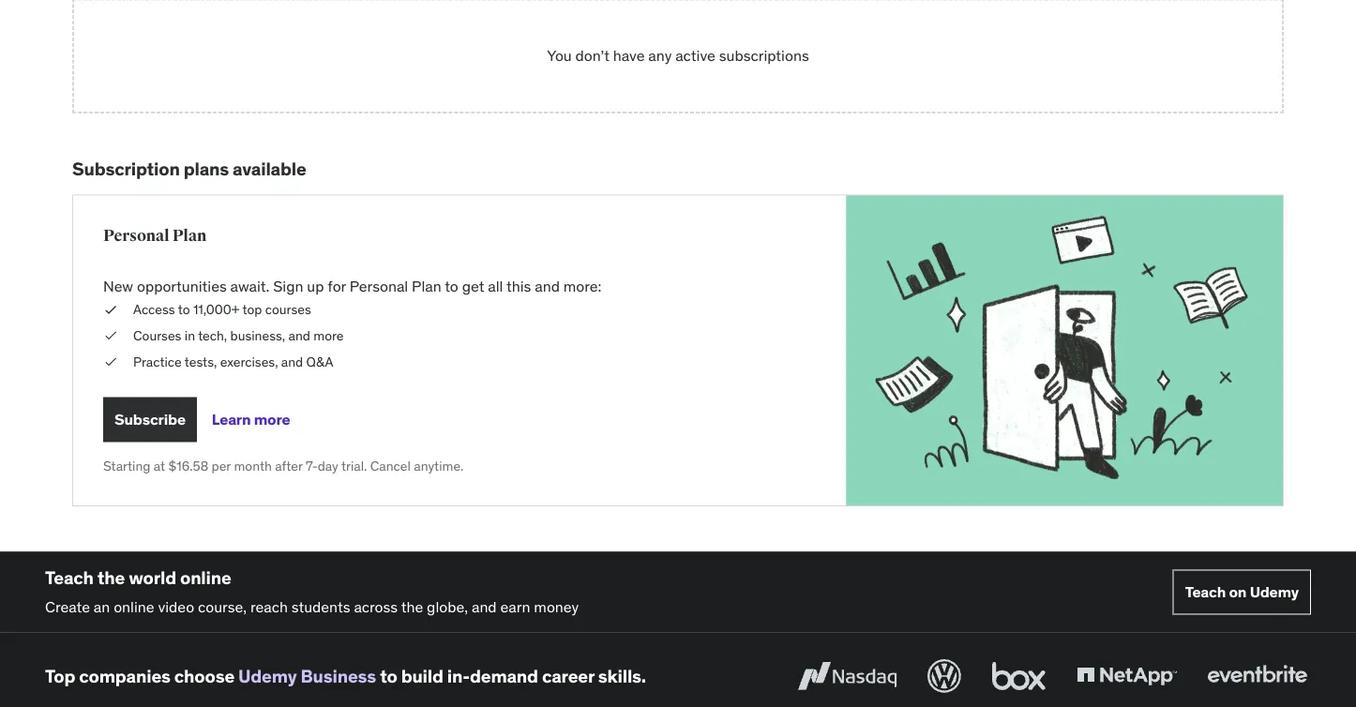 Task type: locate. For each thing, give the bounding box(es) containing it.
video
[[158, 597, 194, 616]]

1 horizontal spatial online
[[180, 567, 231, 589]]

1 vertical spatial online
[[114, 597, 154, 616]]

personal up new
[[103, 226, 169, 245]]

globe,
[[427, 597, 468, 616]]

and left q&a
[[281, 353, 303, 370]]

box image
[[988, 656, 1051, 697]]

more:
[[564, 276, 602, 296]]

have
[[613, 46, 645, 65]]

0 vertical spatial online
[[180, 567, 231, 589]]

get
[[462, 276, 484, 296]]

teach
[[45, 567, 94, 589], [1185, 582, 1226, 602]]

11,000+
[[193, 301, 240, 318]]

0 horizontal spatial udemy
[[238, 665, 297, 687]]

teach for on
[[1185, 582, 1226, 602]]

plan
[[172, 226, 206, 245], [412, 276, 442, 296]]

personal
[[103, 226, 169, 245], [350, 276, 408, 296]]

online
[[180, 567, 231, 589], [114, 597, 154, 616]]

the up an
[[97, 567, 125, 589]]

xsmall image for practice
[[103, 352, 118, 371]]

plan left get
[[412, 276, 442, 296]]

an
[[94, 597, 110, 616]]

1 horizontal spatial to
[[380, 665, 397, 687]]

starting at $16.58 per month after 7-day trial. cancel anytime.
[[103, 458, 464, 475]]

udemy
[[1250, 582, 1299, 602], [238, 665, 297, 687]]

online up course,
[[180, 567, 231, 589]]

xsmall image down new
[[103, 301, 118, 319]]

2 vertical spatial xsmall image
[[103, 352, 118, 371]]

xsmall image
[[103, 301, 118, 319], [103, 327, 118, 345], [103, 352, 118, 371]]

xsmall image for courses
[[103, 327, 118, 345]]

online right an
[[114, 597, 154, 616]]

the
[[97, 567, 125, 589], [401, 597, 423, 616]]

0 horizontal spatial to
[[178, 301, 190, 318]]

1 vertical spatial plan
[[412, 276, 442, 296]]

1 horizontal spatial teach
[[1185, 582, 1226, 602]]

to left get
[[445, 276, 459, 296]]

don't
[[576, 46, 610, 65]]

any
[[648, 46, 672, 65]]

volkswagen image
[[924, 656, 965, 697]]

more
[[314, 327, 344, 344], [254, 410, 290, 429]]

tests,
[[185, 353, 217, 370]]

practice
[[133, 353, 182, 370]]

to down opportunities
[[178, 301, 190, 318]]

courses
[[265, 301, 311, 318]]

3 xsmall image from the top
[[103, 352, 118, 371]]

access
[[133, 301, 175, 318]]

reach
[[250, 597, 288, 616]]

to
[[445, 276, 459, 296], [178, 301, 190, 318], [380, 665, 397, 687]]

teach inside teach the world online create an online video course, reach students across the globe, and earn money
[[45, 567, 94, 589]]

starting
[[103, 458, 150, 475]]

top
[[45, 665, 75, 687]]

netapp image
[[1073, 656, 1181, 697]]

0 horizontal spatial plan
[[172, 226, 206, 245]]

1 horizontal spatial more
[[314, 327, 344, 344]]

new
[[103, 276, 133, 296]]

the left globe,
[[401, 597, 423, 616]]

0 horizontal spatial the
[[97, 567, 125, 589]]

personal right for
[[350, 276, 408, 296]]

to left "build"
[[380, 665, 397, 687]]

teach left on
[[1185, 582, 1226, 602]]

plan up opportunities
[[172, 226, 206, 245]]

1 xsmall image from the top
[[103, 301, 118, 319]]

0 horizontal spatial more
[[254, 410, 290, 429]]

q&a
[[306, 353, 333, 370]]

and
[[535, 276, 560, 296], [288, 327, 310, 344], [281, 353, 303, 370], [472, 597, 497, 616]]

business,
[[230, 327, 285, 344]]

trial.
[[341, 458, 367, 475]]

xsmall image left courses
[[103, 327, 118, 345]]

udemy right choose
[[238, 665, 297, 687]]

nasdaq image
[[794, 656, 901, 697]]

top companies choose udemy business to build in-demand career skills.
[[45, 665, 646, 687]]

teach the world online create an online video course, reach students across the globe, and earn money
[[45, 567, 579, 616]]

you
[[547, 46, 572, 65]]

0 vertical spatial more
[[314, 327, 344, 344]]

xsmall image left practice
[[103, 352, 118, 371]]

teach up create
[[45, 567, 94, 589]]

per
[[212, 458, 231, 475]]

learn
[[212, 410, 251, 429]]

1 horizontal spatial udemy
[[1250, 582, 1299, 602]]

0 vertical spatial xsmall image
[[103, 301, 118, 319]]

tech,
[[198, 327, 227, 344]]

available
[[233, 157, 306, 180]]

more right learn
[[254, 410, 290, 429]]

0 vertical spatial personal
[[103, 226, 169, 245]]

top
[[243, 301, 262, 318]]

1 horizontal spatial plan
[[412, 276, 442, 296]]

1 vertical spatial the
[[401, 597, 423, 616]]

2 vertical spatial to
[[380, 665, 397, 687]]

2 horizontal spatial to
[[445, 276, 459, 296]]

subscription plans available
[[72, 157, 306, 180]]

earn
[[500, 597, 530, 616]]

0 horizontal spatial online
[[114, 597, 154, 616]]

create
[[45, 597, 90, 616]]

2 xsmall image from the top
[[103, 327, 118, 345]]

new opportunities await. sign up for personal plan to get all this and more:
[[103, 276, 602, 296]]

more up q&a
[[314, 327, 344, 344]]

1 vertical spatial more
[[254, 410, 290, 429]]

and left earn
[[472, 597, 497, 616]]

0 horizontal spatial teach
[[45, 567, 94, 589]]

udemy right on
[[1250, 582, 1299, 602]]

1 vertical spatial to
[[178, 301, 190, 318]]

0 horizontal spatial personal
[[103, 226, 169, 245]]

udemy business link
[[238, 665, 376, 687]]

and down courses
[[288, 327, 310, 344]]

1 vertical spatial xsmall image
[[103, 327, 118, 345]]

1 vertical spatial personal
[[350, 276, 408, 296]]

1 vertical spatial udemy
[[238, 665, 297, 687]]

month
[[234, 458, 272, 475]]



Task type: vqa. For each thing, say whether or not it's contained in the screenshot.
Udemy Business link
yes



Task type: describe. For each thing, give the bounding box(es) containing it.
this
[[506, 276, 531, 296]]

after
[[275, 458, 303, 475]]

all
[[488, 276, 503, 296]]

$16.58
[[168, 458, 208, 475]]

exercises,
[[220, 353, 278, 370]]

on
[[1229, 582, 1247, 602]]

1 horizontal spatial personal
[[350, 276, 408, 296]]

at
[[154, 458, 165, 475]]

active
[[676, 46, 716, 65]]

across
[[354, 597, 398, 616]]

cancel
[[370, 458, 411, 475]]

learn more
[[212, 410, 290, 429]]

anytime.
[[414, 458, 464, 475]]

practice tests, exercises, and q&a
[[133, 353, 333, 370]]

subscribe
[[114, 410, 186, 429]]

teach on udemy link
[[1173, 570, 1311, 615]]

up
[[307, 276, 324, 296]]

subscriptions
[[719, 46, 809, 65]]

0 vertical spatial udemy
[[1250, 582, 1299, 602]]

subscription
[[72, 157, 180, 180]]

1 horizontal spatial the
[[401, 597, 423, 616]]

opportunities
[[137, 276, 227, 296]]

0 vertical spatial the
[[97, 567, 125, 589]]

sign
[[273, 276, 303, 296]]

plans
[[184, 157, 229, 180]]

and inside teach the world online create an online video course, reach students across the globe, and earn money
[[472, 597, 497, 616]]

courses
[[133, 327, 181, 344]]

personal plan
[[103, 226, 206, 245]]

students
[[291, 597, 350, 616]]

build
[[401, 665, 444, 687]]

business
[[301, 665, 376, 687]]

teach on udemy
[[1185, 582, 1299, 602]]

money
[[534, 597, 579, 616]]

you don't have any active subscriptions
[[547, 46, 809, 65]]

eventbrite image
[[1203, 656, 1311, 697]]

demand
[[470, 665, 538, 687]]

in-
[[447, 665, 470, 687]]

skills.
[[598, 665, 646, 687]]

course,
[[198, 597, 247, 616]]

choose
[[174, 665, 235, 687]]

teach for the
[[45, 567, 94, 589]]

and right this
[[535, 276, 560, 296]]

learn more link
[[212, 397, 290, 442]]

more inside 'link'
[[254, 410, 290, 429]]

in
[[185, 327, 195, 344]]

access to 11,000+ top courses
[[133, 301, 311, 318]]

0 vertical spatial plan
[[172, 226, 206, 245]]

companies
[[79, 665, 171, 687]]

subscribe button
[[103, 397, 197, 442]]

await.
[[230, 276, 270, 296]]

for
[[328, 276, 346, 296]]

7-
[[306, 458, 318, 475]]

xsmall image for access
[[103, 301, 118, 319]]

0 vertical spatial to
[[445, 276, 459, 296]]

career
[[542, 665, 595, 687]]

courses in tech, business, and more
[[133, 327, 344, 344]]

world
[[129, 567, 176, 589]]

day
[[318, 458, 338, 475]]



